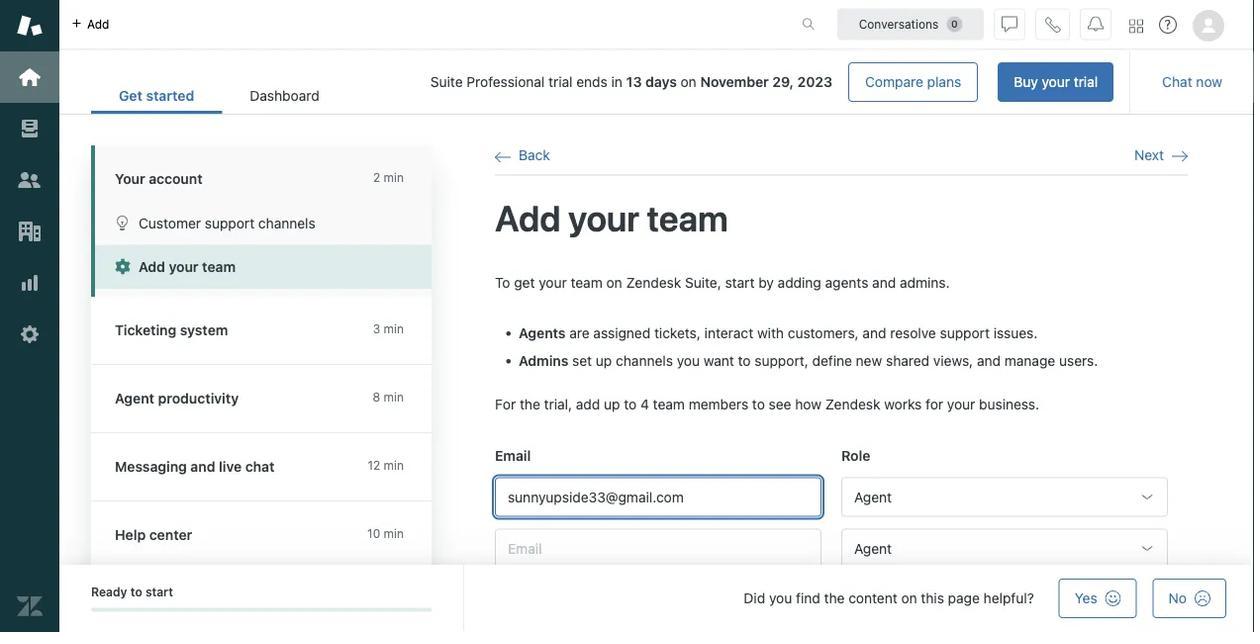 Task type: vqa. For each thing, say whether or not it's contained in the screenshot.
take
no



Task type: locate. For each thing, give the bounding box(es) containing it.
trial down the notifications image
[[1074, 74, 1098, 90]]

29,
[[773, 74, 794, 90]]

0 horizontal spatial you
[[677, 353, 700, 370]]

your inside content-title region
[[568, 197, 640, 239]]

1 agent button from the top
[[842, 478, 1168, 517]]

min for ticketing system
[[384, 322, 404, 336]]

1 horizontal spatial add
[[576, 397, 600, 413]]

0 horizontal spatial add
[[139, 259, 165, 275]]

min for messaging and live chat
[[384, 459, 404, 473]]

compare plans button
[[849, 62, 979, 102]]

min right 8
[[384, 391, 404, 405]]

tab list containing get started
[[91, 77, 347, 114]]

1 vertical spatial on
[[607, 274, 623, 291]]

shared
[[886, 353, 930, 370]]

chat now
[[1163, 74, 1223, 90]]

add down back button
[[495, 197, 561, 239]]

1 vertical spatial agent
[[855, 489, 892, 505]]

tickets,
[[655, 325, 701, 342]]

channels
[[258, 215, 316, 231], [616, 353, 673, 370]]

team right 4
[[653, 397, 685, 413]]

agent down role
[[855, 489, 892, 505]]

professional
[[467, 74, 545, 90]]

the
[[520, 397, 540, 413], [824, 591, 845, 607]]

admins
[[519, 353, 569, 370]]

footer
[[59, 565, 1255, 633]]

your inside add your team button
[[169, 259, 199, 275]]

reporting image
[[17, 270, 43, 296]]

0 vertical spatial add your team
[[495, 197, 728, 239]]

channels down assigned
[[616, 353, 673, 370]]

agent button
[[842, 478, 1168, 517], [842, 529, 1168, 569]]

0 horizontal spatial channels
[[258, 215, 316, 231]]

1 horizontal spatial trial
[[1074, 74, 1098, 90]]

help center heading
[[91, 502, 452, 570]]

admin image
[[17, 322, 43, 348]]

and left live
[[191, 459, 215, 475]]

min inside help center heading
[[384, 527, 404, 541]]

min inside agent productivity heading
[[384, 391, 404, 405]]

min for your account
[[384, 171, 404, 185]]

account
[[149, 171, 203, 187]]

content-title region
[[495, 195, 1188, 241]]

customers image
[[17, 167, 43, 193]]

support inside button
[[205, 215, 255, 231]]

0 vertical spatial email field
[[495, 478, 822, 517]]

add
[[87, 17, 109, 31], [576, 397, 600, 413]]

10
[[367, 527, 380, 541]]

customers,
[[788, 325, 859, 342]]

helpful?
[[984, 591, 1035, 607]]

to left see
[[752, 397, 765, 413]]

12 min
[[368, 459, 404, 473]]

add right zendesk support icon
[[87, 17, 109, 31]]

trial for your
[[1074, 74, 1098, 90]]

1 horizontal spatial channels
[[616, 353, 673, 370]]

add your team
[[495, 197, 728, 239], [139, 259, 236, 275]]

add inside add your team button
[[139, 259, 165, 275]]

and right views,
[[977, 353, 1001, 370]]

agents
[[519, 325, 566, 342]]

min inside ticketing system heading
[[384, 322, 404, 336]]

support,
[[755, 353, 809, 370]]

add your team button
[[95, 245, 432, 289]]

0 horizontal spatial add your team
[[139, 259, 236, 275]]

to
[[495, 274, 510, 291]]

0 vertical spatial add
[[495, 197, 561, 239]]

see
[[769, 397, 792, 413]]

channels up add your team button
[[258, 215, 316, 231]]

0 vertical spatial agent
[[115, 391, 154, 407]]

your inside the buy your trial button
[[1042, 74, 1070, 90]]

chat now button
[[1147, 62, 1239, 102]]

up left 4
[[604, 397, 620, 413]]

1 vertical spatial channels
[[616, 353, 673, 370]]

agent productivity
[[115, 391, 239, 407]]

views image
[[17, 116, 43, 142]]

add right trial,
[[576, 397, 600, 413]]

min inside your account heading
[[384, 171, 404, 185]]

2 trial from the left
[[549, 74, 573, 90]]

0 vertical spatial add
[[87, 17, 109, 31]]

on right days
[[681, 74, 697, 90]]

agent left productivity
[[115, 391, 154, 407]]

add inside content-title region
[[495, 197, 561, 239]]

2 agent button from the top
[[842, 529, 1168, 569]]

min inside 'messaging and live chat' heading
[[384, 459, 404, 473]]

on left this
[[902, 591, 918, 607]]

1 vertical spatial start
[[145, 586, 173, 600]]

team down customer support channels
[[202, 259, 236, 275]]

agent button for 1st email field from the bottom
[[842, 529, 1168, 569]]

2 email field from the top
[[495, 529, 822, 569]]

add inside dropdown button
[[87, 17, 109, 31]]

1 min from the top
[[384, 171, 404, 185]]

min
[[384, 171, 404, 185], [384, 322, 404, 336], [384, 391, 404, 405], [384, 459, 404, 473], [384, 527, 404, 541]]

min right 10
[[384, 527, 404, 541]]

tab list
[[91, 77, 347, 114]]

zendesk right how
[[826, 397, 881, 413]]

you
[[677, 353, 700, 370], [769, 591, 792, 607]]

0 horizontal spatial add
[[87, 17, 109, 31]]

10 min
[[367, 527, 404, 541]]

min for help center
[[384, 527, 404, 541]]

0 vertical spatial the
[[520, 397, 540, 413]]

0 horizontal spatial trial
[[549, 74, 573, 90]]

12
[[368, 459, 380, 473]]

agent up content
[[855, 541, 892, 557]]

trial left the ends
[[549, 74, 573, 90]]

the right for
[[520, 397, 540, 413]]

center
[[149, 527, 192, 544]]

1 horizontal spatial zendesk
[[826, 397, 881, 413]]

3 min from the top
[[384, 391, 404, 405]]

2 min from the top
[[384, 322, 404, 336]]

add your team inside content-title region
[[495, 197, 728, 239]]

2 vertical spatial on
[[902, 591, 918, 607]]

you right did
[[769, 591, 792, 607]]

trial for professional
[[549, 74, 573, 90]]

1 vertical spatial email field
[[495, 529, 822, 569]]

get started
[[119, 88, 194, 104]]

support up add your team button
[[205, 215, 255, 231]]

0 horizontal spatial start
[[145, 586, 173, 600]]

1 vertical spatial zendesk
[[826, 397, 881, 413]]

4 min from the top
[[384, 459, 404, 473]]

support
[[205, 215, 255, 231], [940, 325, 990, 342]]

start right ready
[[145, 586, 173, 600]]

issues.
[[994, 325, 1038, 342]]

1 vertical spatial the
[[824, 591, 845, 607]]

min right 2
[[384, 171, 404, 185]]

adding
[[778, 274, 822, 291]]

team
[[647, 197, 728, 239], [202, 259, 236, 275], [571, 274, 603, 291], [653, 397, 685, 413]]

0 horizontal spatial on
[[607, 274, 623, 291]]

section
[[363, 62, 1114, 102]]

region
[[495, 273, 1188, 633]]

1 vertical spatial add
[[139, 259, 165, 275]]

on up assigned
[[607, 274, 623, 291]]

define
[[812, 353, 852, 370]]

zendesk left suite,
[[626, 274, 681, 291]]

agent button down business.
[[842, 478, 1168, 517]]

get
[[119, 88, 142, 104]]

1 trial from the left
[[1074, 74, 1098, 90]]

start left "by"
[[725, 274, 755, 291]]

agent
[[115, 391, 154, 407], [855, 489, 892, 505], [855, 541, 892, 557]]

2 vertical spatial agent
[[855, 541, 892, 557]]

messaging
[[115, 459, 187, 475]]

to
[[738, 353, 751, 370], [624, 397, 637, 413], [752, 397, 765, 413], [130, 586, 142, 600]]

min right 12
[[384, 459, 404, 473]]

team up suite,
[[647, 197, 728, 239]]

5 min from the top
[[384, 527, 404, 541]]

are
[[570, 325, 590, 342]]

0 vertical spatial support
[[205, 215, 255, 231]]

ticketing system heading
[[91, 297, 452, 365]]

add down customer
[[139, 259, 165, 275]]

support up views,
[[940, 325, 990, 342]]

you down tickets,
[[677, 353, 700, 370]]

1 horizontal spatial you
[[769, 591, 792, 607]]

0 vertical spatial channels
[[258, 215, 316, 231]]

agent button up "helpful?" at the bottom of page
[[842, 529, 1168, 569]]

yes button
[[1059, 579, 1137, 619]]

help center
[[115, 527, 192, 544]]

organizations image
[[17, 219, 43, 245]]

1 horizontal spatial on
[[681, 74, 697, 90]]

1 vertical spatial agent button
[[842, 529, 1168, 569]]

users.
[[1060, 353, 1098, 370]]

assigned
[[594, 325, 651, 342]]

back
[[519, 147, 550, 163]]

up right set
[[596, 353, 612, 370]]

1 vertical spatial add your team
[[139, 259, 236, 275]]

0 horizontal spatial support
[[205, 215, 255, 231]]

Email field
[[495, 478, 822, 517], [495, 529, 822, 569]]

trial inside button
[[1074, 74, 1098, 90]]

1 horizontal spatial add
[[495, 197, 561, 239]]

1 horizontal spatial support
[[940, 325, 990, 342]]

zendesk
[[626, 274, 681, 291], [826, 397, 881, 413]]

the right find in the bottom of the page
[[824, 591, 845, 607]]

your account heading
[[91, 146, 452, 201]]

0 vertical spatial start
[[725, 274, 755, 291]]

region containing to get your team on zendesk suite, start by adding agents and admins.
[[495, 273, 1188, 633]]

1 vertical spatial add
[[576, 397, 600, 413]]

min right 3
[[384, 322, 404, 336]]

13
[[627, 74, 642, 90]]

1 vertical spatial support
[[940, 325, 990, 342]]

november
[[701, 74, 769, 90]]

2 min
[[373, 171, 404, 185]]

customer support channels button
[[95, 201, 432, 245]]

compare plans
[[865, 74, 962, 90]]

0 vertical spatial agent button
[[842, 478, 1168, 517]]

1 vertical spatial up
[[604, 397, 620, 413]]

1 horizontal spatial add your team
[[495, 197, 728, 239]]

live
[[219, 459, 242, 475]]

compare
[[865, 74, 924, 90]]

your
[[115, 171, 145, 187]]

now
[[1197, 74, 1223, 90]]

0 vertical spatial on
[[681, 74, 697, 90]]

0 horizontal spatial zendesk
[[626, 274, 681, 291]]

min for agent productivity
[[384, 391, 404, 405]]



Task type: describe. For each thing, give the bounding box(es) containing it.
ticketing
[[115, 322, 176, 339]]

add inside region
[[576, 397, 600, 413]]

with
[[757, 325, 784, 342]]

and inside 'messaging and live chat' heading
[[191, 459, 215, 475]]

find
[[796, 591, 821, 607]]

2
[[373, 171, 380, 185]]

3 min
[[373, 322, 404, 336]]

buy your trial
[[1014, 74, 1098, 90]]

1 horizontal spatial the
[[824, 591, 845, 607]]

views,
[[934, 353, 974, 370]]

by
[[759, 274, 774, 291]]

set
[[573, 353, 592, 370]]

notifications image
[[1088, 16, 1104, 32]]

system
[[180, 322, 228, 339]]

yes
[[1075, 591, 1098, 607]]

support inside region
[[940, 325, 990, 342]]

zendesk support image
[[17, 13, 43, 39]]

1 email field from the top
[[495, 478, 822, 517]]

manage
[[1005, 353, 1056, 370]]

customer support channels
[[139, 215, 316, 231]]

0 vertical spatial up
[[596, 353, 612, 370]]

footer containing did you find the content on this page helpful?
[[59, 565, 1255, 633]]

November 29, 2023 text field
[[701, 74, 833, 90]]

want
[[704, 353, 735, 370]]

suite,
[[685, 274, 722, 291]]

buy your trial button
[[998, 62, 1114, 102]]

trial,
[[544, 397, 572, 413]]

ready to start
[[91, 586, 173, 600]]

section containing compare plans
[[363, 62, 1114, 102]]

chat
[[1163, 74, 1193, 90]]

this
[[921, 591, 945, 607]]

2023
[[798, 74, 833, 90]]

business.
[[979, 397, 1040, 413]]

get
[[514, 274, 535, 291]]

agent for second email field from the bottom of the page
[[855, 489, 892, 505]]

for the trial, add up to 4 team members to see how zendesk works for your business.
[[495, 397, 1040, 413]]

productivity
[[158, 391, 239, 407]]

next
[[1135, 147, 1164, 163]]

no button
[[1153, 579, 1227, 619]]

4
[[641, 397, 649, 413]]

new
[[856, 353, 883, 370]]

team inside content-title region
[[647, 197, 728, 239]]

customer
[[139, 215, 201, 231]]

resolve
[[890, 325, 937, 342]]

your account
[[115, 171, 203, 187]]

0 vertical spatial you
[[677, 353, 700, 370]]

no
[[1169, 591, 1187, 607]]

agent button for second email field from the bottom of the page
[[842, 478, 1168, 517]]

in
[[612, 74, 623, 90]]

0 horizontal spatial the
[[520, 397, 540, 413]]

interact
[[705, 325, 754, 342]]

8
[[373, 391, 380, 405]]

members
[[689, 397, 749, 413]]

ready
[[91, 586, 127, 600]]

main element
[[0, 0, 59, 633]]

did you find the content on this page helpful?
[[744, 591, 1035, 607]]

for
[[495, 397, 516, 413]]

dashboard
[[250, 88, 320, 104]]

buy
[[1014, 74, 1038, 90]]

help
[[115, 527, 146, 544]]

ends
[[577, 74, 608, 90]]

suite
[[431, 74, 463, 90]]

8 min
[[373, 391, 404, 405]]

button displays agent's chat status as invisible. image
[[1002, 16, 1018, 32]]

get help image
[[1160, 16, 1177, 34]]

1 vertical spatial you
[[769, 591, 792, 607]]

agent productivity heading
[[91, 365, 452, 434]]

email
[[495, 448, 531, 464]]

started
[[146, 88, 194, 104]]

content
[[849, 591, 898, 607]]

next button
[[1135, 147, 1188, 165]]

messaging and live chat heading
[[91, 434, 452, 502]]

get started image
[[17, 64, 43, 90]]

role
[[842, 448, 871, 464]]

to right want
[[738, 353, 751, 370]]

how
[[795, 397, 822, 413]]

did
[[744, 591, 766, 607]]

on inside region
[[607, 274, 623, 291]]

zendesk products image
[[1130, 19, 1144, 33]]

agent inside heading
[[115, 391, 154, 407]]

on inside section
[[681, 74, 697, 90]]

2 horizontal spatial on
[[902, 591, 918, 607]]

ticketing system
[[115, 322, 228, 339]]

chat
[[245, 459, 275, 475]]

agents
[[825, 274, 869, 291]]

page
[[948, 591, 980, 607]]

admins set up channels you want to support, define new shared views, and manage users.
[[519, 353, 1098, 370]]

channels inside button
[[258, 215, 316, 231]]

works
[[884, 397, 922, 413]]

for
[[926, 397, 944, 413]]

days
[[646, 74, 677, 90]]

0 vertical spatial zendesk
[[626, 274, 681, 291]]

conversations
[[859, 17, 939, 31]]

team up are
[[571, 274, 603, 291]]

add your team inside button
[[139, 259, 236, 275]]

progress-bar progress bar
[[91, 608, 432, 612]]

1 horizontal spatial start
[[725, 274, 755, 291]]

agent for 1st email field from the bottom
[[855, 541, 892, 557]]

team inside button
[[202, 259, 236, 275]]

back button
[[495, 147, 550, 165]]

dashboard tab
[[222, 77, 347, 114]]

to left 4
[[624, 397, 637, 413]]

admins.
[[900, 274, 950, 291]]

3
[[373, 322, 380, 336]]

and up new
[[863, 325, 887, 342]]

to right ready
[[130, 586, 142, 600]]

zendesk image
[[17, 594, 43, 620]]

and right agents
[[873, 274, 896, 291]]

to get your team on zendesk suite, start by adding agents and admins.
[[495, 274, 950, 291]]

messaging and live chat
[[115, 459, 275, 475]]



